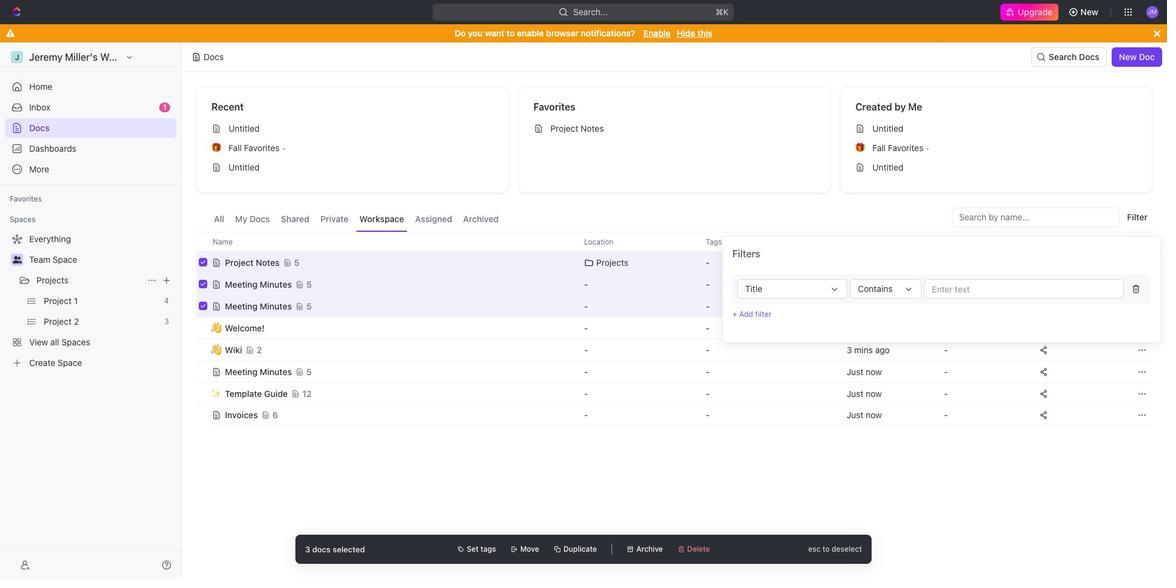 Task type: vqa. For each thing, say whether or not it's contained in the screenshot.
Sharing
yes



Task type: locate. For each thing, give the bounding box(es) containing it.
🎁
[[212, 143, 221, 153], [856, 143, 865, 153]]

meeting minutes for 4th row
[[225, 301, 292, 312]]

dashboards link
[[5, 139, 176, 159]]

0 horizontal spatial projects
[[36, 275, 69, 286]]

esc
[[808, 545, 821, 554]]

0 vertical spatial new
[[1081, 7, 1098, 17]]

1 row from the top
[[196, 232, 1153, 252]]

project inside table
[[225, 257, 254, 268]]

upgrade link
[[1001, 4, 1059, 21]]

0 horizontal spatial new
[[1081, 7, 1098, 17]]

0 vertical spatial just
[[847, 367, 864, 377]]

favorites inside button
[[10, 195, 42, 204]]

2 mins from the top
[[854, 301, 873, 312]]

2 🎁 from the left
[[856, 143, 865, 153]]

1 horizontal spatial new
[[1119, 52, 1137, 62]]

shared button
[[278, 208, 312, 232]]

mins
[[854, 279, 873, 290], [854, 301, 873, 312], [854, 345, 873, 355]]

tree containing team space
[[5, 230, 176, 373]]

new doc button
[[1112, 47, 1162, 67]]

3 minutes from the top
[[260, 367, 292, 377]]

1 vertical spatial minutes
[[260, 301, 292, 312]]

row containing invoices
[[196, 404, 1153, 428]]

1 vertical spatial meeting
[[225, 301, 258, 312]]

0 vertical spatial projects
[[596, 257, 628, 268]]

new
[[1081, 7, 1098, 17], [1119, 52, 1137, 62]]

space
[[53, 255, 77, 265]]

1 horizontal spatial notes
[[581, 123, 604, 134]]

fall favorites • down by on the right top of the page
[[873, 143, 930, 153]]

assigned button
[[412, 208, 455, 232]]

0 vertical spatial now
[[866, 367, 882, 377]]

1 vertical spatial new
[[1119, 52, 1137, 62]]

6
[[272, 410, 278, 421]]

fall favorites • down recent
[[229, 143, 286, 153]]

just now for guide
[[847, 389, 882, 399]]

0 vertical spatial 3 mins ago
[[847, 279, 890, 290]]

filter button
[[1122, 208, 1153, 227]]

1 vertical spatial ago
[[875, 301, 890, 312]]

docs
[[312, 545, 331, 555]]

3 docs selected
[[305, 545, 365, 555]]

0 vertical spatial meeting
[[225, 279, 258, 290]]

2 vertical spatial 3 mins ago
[[847, 345, 890, 355]]

team
[[29, 255, 50, 265]]

to
[[507, 28, 515, 38], [823, 545, 830, 554]]

template guide
[[225, 389, 288, 399]]

1 vertical spatial now
[[866, 389, 882, 399]]

docs right my on the left top of the page
[[250, 214, 270, 224]]

1 mins from the top
[[854, 279, 873, 290]]

0 vertical spatial minutes
[[260, 279, 292, 290]]

team space link
[[29, 250, 174, 270]]

0 vertical spatial ago
[[875, 279, 890, 290]]

home
[[29, 81, 52, 92]]

docs up recent
[[204, 52, 224, 62]]

untitled
[[229, 123, 260, 134], [873, 123, 904, 134], [229, 162, 260, 173], [873, 162, 904, 173]]

project inside 'link'
[[551, 123, 578, 134]]

1 horizontal spatial project notes
[[551, 123, 604, 134]]

0 vertical spatial project
[[551, 123, 578, 134]]

just
[[847, 367, 864, 377], [847, 389, 864, 399], [847, 410, 864, 421]]

private
[[320, 214, 348, 224]]

1 horizontal spatial project
[[551, 123, 578, 134]]

welcome! button
[[212, 318, 570, 340]]

1 just now from the top
[[847, 367, 882, 377]]

🎁 down created
[[856, 143, 865, 153]]

fall down created
[[873, 143, 886, 153]]

⌘k
[[716, 7, 729, 17]]

search...
[[574, 7, 608, 17]]

2 vertical spatial just
[[847, 410, 864, 421]]

1 minutes from the top
[[260, 279, 292, 290]]

1 vertical spatial project notes
[[225, 257, 280, 268]]

row containing welcome!
[[196, 317, 1153, 340]]

2 vertical spatial meeting minutes
[[225, 367, 292, 377]]

0 horizontal spatial 🎁
[[212, 143, 221, 153]]

2 row from the top
[[196, 251, 1153, 275]]

notes
[[581, 123, 604, 134], [256, 257, 280, 268]]

cell
[[196, 252, 210, 274], [840, 252, 937, 274], [937, 252, 1034, 274], [1034, 252, 1131, 274], [1131, 252, 1153, 274], [196, 274, 210, 295], [196, 295, 210, 317], [196, 317, 210, 339], [840, 317, 937, 339], [937, 317, 1034, 339], [1034, 317, 1131, 339], [1131, 317, 1153, 339], [196, 339, 210, 361], [196, 361, 210, 383], [196, 383, 210, 405], [196, 405, 210, 427]]

2 vertical spatial minutes
[[260, 367, 292, 377]]

3 for 4th row
[[847, 301, 852, 312]]

favorites button
[[5, 192, 47, 207]]

1 horizontal spatial date
[[944, 237, 960, 247]]

• for created by me
[[926, 143, 930, 153]]

1 horizontal spatial projects
[[596, 257, 628, 268]]

my
[[235, 214, 247, 224]]

new for new doc
[[1119, 52, 1137, 62]]

2 meeting from the top
[[225, 301, 258, 312]]

6 row from the top
[[196, 338, 1153, 363]]

search
[[1049, 52, 1077, 62]]

0 vertical spatial notes
[[581, 123, 604, 134]]

1 date from the left
[[847, 237, 863, 247]]

date left the viewed
[[944, 237, 960, 247]]

docs right search
[[1079, 52, 1100, 62]]

private button
[[317, 208, 352, 232]]

all
[[214, 214, 224, 224]]

want
[[485, 28, 504, 38]]

2 fall from the left
[[873, 143, 886, 153]]

to right want
[[507, 28, 515, 38]]

tree
[[5, 230, 176, 373]]

enable
[[517, 28, 544, 38]]

meeting
[[225, 279, 258, 290], [225, 301, 258, 312], [225, 367, 258, 377]]

date left updated
[[847, 237, 863, 247]]

3 mins from the top
[[854, 345, 873, 355]]

doc
[[1139, 52, 1155, 62]]

project notes link
[[529, 119, 820, 139]]

date for date updated
[[847, 237, 863, 247]]

projects down location
[[596, 257, 628, 268]]

0 horizontal spatial •
[[282, 143, 286, 153]]

🎁 for recent
[[212, 143, 221, 153]]

1 vertical spatial just now
[[847, 389, 882, 399]]

spaces
[[10, 215, 35, 224]]

0 horizontal spatial project notes
[[225, 257, 280, 268]]

new left doc
[[1119, 52, 1137, 62]]

3 for third row from the top
[[847, 279, 852, 290]]

0 vertical spatial mins
[[854, 279, 873, 290]]

do
[[455, 28, 466, 38]]

1 horizontal spatial fall favorites •
[[873, 143, 930, 153]]

tab list
[[211, 208, 502, 232]]

1 horizontal spatial fall
[[873, 143, 886, 153]]

•
[[282, 143, 286, 153], [926, 143, 930, 153]]

delete
[[687, 545, 710, 554]]

1 horizontal spatial •
[[926, 143, 930, 153]]

1 fall from the left
[[229, 143, 242, 153]]

to right the esc
[[823, 545, 830, 554]]

column header
[[196, 232, 210, 252]]

user group image
[[12, 257, 22, 264]]

browser
[[546, 28, 579, 38]]

fall for recent
[[229, 143, 242, 153]]

date inside column header
[[944, 237, 960, 247]]

2 vertical spatial meeting
[[225, 367, 258, 377]]

table containing project notes
[[196, 232, 1153, 428]]

fall
[[229, 143, 242, 153], [873, 143, 886, 153]]

projects link
[[36, 271, 142, 291]]

2 minutes from the top
[[260, 301, 292, 312]]

1 vertical spatial meeting minutes
[[225, 301, 292, 312]]

2 date from the left
[[944, 237, 960, 247]]

3 row from the top
[[196, 273, 1153, 297]]

3
[[847, 279, 852, 290], [847, 301, 852, 312], [847, 345, 852, 355], [305, 545, 310, 555]]

5
[[294, 257, 299, 268], [306, 279, 312, 290], [306, 301, 312, 312], [306, 367, 312, 377]]

shared
[[281, 214, 309, 224]]

2 now from the top
[[866, 389, 882, 399]]

mins for row containing wiki
[[854, 345, 873, 355]]

1 🎁 from the left
[[212, 143, 221, 153]]

0 horizontal spatial fall
[[229, 143, 242, 153]]

1 vertical spatial project
[[225, 257, 254, 268]]

viewed
[[962, 237, 986, 247]]

1 fall favorites • from the left
[[229, 143, 286, 153]]

2 fall favorites • from the left
[[873, 143, 930, 153]]

now for guide
[[866, 389, 882, 399]]

selected
[[333, 545, 365, 555]]

0 vertical spatial to
[[507, 28, 515, 38]]

9 row from the top
[[196, 404, 1153, 428]]

0 vertical spatial project notes
[[551, 123, 604, 134]]

untitled link
[[207, 119, 498, 139], [851, 119, 1142, 139], [207, 158, 498, 178], [851, 158, 1142, 178]]

search docs
[[1049, 52, 1100, 62]]

new up search docs at the top right of the page
[[1081, 7, 1098, 17]]

0 vertical spatial just now
[[847, 367, 882, 377]]

1 horizontal spatial to
[[823, 545, 830, 554]]

1 vertical spatial mins
[[854, 301, 873, 312]]

2 just now from the top
[[847, 389, 882, 399]]

2 3 mins ago from the top
[[847, 301, 890, 312]]

3 now from the top
[[866, 410, 882, 421]]

delete button
[[673, 543, 715, 557]]

1 horizontal spatial 🎁
[[856, 143, 865, 153]]

3 ago from the top
[[875, 345, 890, 355]]

1 vertical spatial projects
[[36, 275, 69, 286]]

3 meeting minutes from the top
[[225, 367, 292, 377]]

2 ago from the top
[[875, 301, 890, 312]]

2 • from the left
[[926, 143, 930, 153]]

updated
[[865, 237, 893, 247]]

8 row from the top
[[196, 382, 1153, 406]]

1 meeting minutes from the top
[[225, 279, 292, 290]]

🎁 down recent
[[212, 143, 221, 153]]

2 vertical spatial just now
[[847, 410, 882, 421]]

location
[[584, 237, 614, 247]]

filter
[[755, 310, 772, 319]]

2 just from the top
[[847, 389, 864, 399]]

projects down the team space
[[36, 275, 69, 286]]

0 horizontal spatial date
[[847, 237, 863, 247]]

project
[[551, 123, 578, 134], [225, 257, 254, 268]]

1 vertical spatial just
[[847, 389, 864, 399]]

docs inside sidebar "navigation"
[[29, 123, 50, 133]]

fall down recent
[[229, 143, 242, 153]]

contains
[[858, 284, 893, 294]]

docs down inbox
[[29, 123, 50, 133]]

2 vertical spatial mins
[[854, 345, 873, 355]]

1 just from the top
[[847, 367, 864, 377]]

1 vertical spatial 3 mins ago
[[847, 301, 890, 312]]

minutes for 7th row from the top of the table containing project notes
[[260, 367, 292, 377]]

2 vertical spatial now
[[866, 410, 882, 421]]

just for minutes
[[847, 367, 864, 377]]

row containing wiki
[[196, 338, 1153, 363]]

just now
[[847, 367, 882, 377], [847, 389, 882, 399], [847, 410, 882, 421]]

invoices
[[225, 410, 258, 421]]

notes inside 'link'
[[581, 123, 604, 134]]

0 horizontal spatial project
[[225, 257, 254, 268]]

1 3 mins ago from the top
[[847, 279, 890, 290]]

now
[[866, 367, 882, 377], [866, 389, 882, 399], [866, 410, 882, 421]]

projects inside table
[[596, 257, 628, 268]]

project notes
[[551, 123, 604, 134], [225, 257, 280, 268]]

5 row from the top
[[196, 317, 1153, 340]]

0 vertical spatial meeting minutes
[[225, 279, 292, 290]]

minutes for 4th row
[[260, 301, 292, 312]]

2 vertical spatial ago
[[875, 345, 890, 355]]

favorites
[[534, 102, 576, 112], [244, 143, 280, 153], [888, 143, 924, 153], [10, 195, 42, 204]]

row containing project notes
[[196, 251, 1153, 275]]

2 meeting minutes from the top
[[225, 301, 292, 312]]

table
[[196, 232, 1153, 428]]

filters
[[733, 249, 760, 260]]

0 horizontal spatial fall favorites •
[[229, 143, 286, 153]]

template
[[225, 389, 262, 399]]

• for recent
[[282, 143, 286, 153]]

1 now from the top
[[866, 367, 882, 377]]

1 • from the left
[[282, 143, 286, 153]]

row
[[196, 232, 1153, 252], [196, 251, 1153, 275], [196, 273, 1153, 297], [196, 295, 1153, 319], [196, 317, 1153, 340], [196, 338, 1153, 363], [196, 360, 1153, 385], [196, 382, 1153, 406], [196, 404, 1153, 428]]

1 vertical spatial notes
[[256, 257, 280, 268]]



Task type: describe. For each thing, give the bounding box(es) containing it.
by
[[895, 102, 906, 112]]

new doc
[[1119, 52, 1155, 62]]

Search by name... text field
[[959, 209, 1113, 227]]

1 vertical spatial to
[[823, 545, 830, 554]]

contains button
[[850, 280, 922, 299]]

created by me
[[856, 102, 922, 112]]

1 ago from the top
[[875, 279, 890, 290]]

fall favorites • for recent
[[229, 143, 286, 153]]

you
[[468, 28, 483, 38]]

team space
[[29, 255, 77, 265]]

new for new
[[1081, 7, 1098, 17]]

1 meeting from the top
[[225, 279, 258, 290]]

projects inside projects link
[[36, 275, 69, 286]]

12
[[302, 389, 312, 399]]

3 meeting from the top
[[225, 367, 258, 377]]

workspace
[[359, 214, 404, 224]]

hide
[[677, 28, 695, 38]]

search docs button
[[1032, 47, 1107, 67]]

0 horizontal spatial notes
[[256, 257, 280, 268]]

docs inside tab list
[[250, 214, 270, 224]]

minutes for third row from the top
[[260, 279, 292, 290]]

3 3 mins ago from the top
[[847, 345, 890, 355]]

deselect
[[832, 545, 862, 554]]

mins for third row from the top
[[854, 279, 873, 290]]

sidebar navigation
[[0, 43, 182, 580]]

fall favorites • for created by me
[[873, 143, 930, 153]]

filter button
[[1122, 208, 1153, 227]]

4 row from the top
[[196, 295, 1153, 319]]

meeting minutes for third row from the top
[[225, 279, 292, 290]]

archived
[[463, 214, 499, 224]]

row containing name
[[196, 232, 1153, 252]]

assigned
[[415, 214, 452, 224]]

date viewed
[[944, 237, 986, 247]]

archive button
[[622, 543, 668, 557]]

recent
[[212, 102, 244, 112]]

inbox
[[29, 102, 50, 112]]

just for guide
[[847, 389, 864, 399]]

add
[[739, 310, 753, 319]]

archived button
[[460, 208, 502, 232]]

wiki
[[225, 345, 242, 355]]

+
[[733, 310, 737, 319]]

🎁 for created by me
[[856, 143, 865, 153]]

archive
[[636, 545, 663, 554]]

upgrade
[[1018, 7, 1053, 17]]

dashboards
[[29, 143, 76, 154]]

date updated
[[847, 237, 893, 247]]

row containing template guide
[[196, 382, 1153, 406]]

tab list containing all
[[211, 208, 502, 232]]

filter
[[1127, 212, 1148, 222]]

date viewed column header
[[937, 232, 1034, 252]]

tags
[[706, 237, 722, 247]]

sharing
[[1041, 237, 1068, 247]]

workspace button
[[356, 208, 407, 232]]

2
[[257, 345, 262, 355]]

1
[[163, 103, 167, 112]]

esc to deselect
[[808, 545, 862, 554]]

new button
[[1064, 2, 1106, 22]]

fall for created by me
[[873, 143, 886, 153]]

title button
[[737, 280, 848, 299]]

guide
[[264, 389, 288, 399]]

duplicate button
[[549, 543, 602, 557]]

enable
[[644, 28, 671, 38]]

duplicate
[[563, 545, 597, 554]]

mins for 4th row
[[854, 301, 873, 312]]

my docs
[[235, 214, 270, 224]]

title
[[745, 284, 762, 294]]

welcome!
[[225, 323, 265, 333]]

my docs button
[[232, 208, 273, 232]]

tree inside sidebar "navigation"
[[5, 230, 176, 373]]

meeting minutes for 7th row from the top of the table containing project notes
[[225, 367, 292, 377]]

3 just from the top
[[847, 410, 864, 421]]

3 for row containing wiki
[[847, 345, 852, 355]]

this
[[698, 28, 712, 38]]

do you want to enable browser notifications? enable hide this
[[455, 28, 712, 38]]

0 horizontal spatial to
[[507, 28, 515, 38]]

created
[[856, 102, 892, 112]]

now for minutes
[[866, 367, 882, 377]]

project notes inside the project notes 'link'
[[551, 123, 604, 134]]

date for date viewed
[[944, 237, 960, 247]]

7 row from the top
[[196, 360, 1153, 385]]

home link
[[5, 77, 176, 97]]

just now for minutes
[[847, 367, 882, 377]]

all button
[[211, 208, 227, 232]]

name
[[213, 237, 233, 247]]

+ add filter
[[733, 310, 772, 319]]

me
[[908, 102, 922, 112]]

3 just now from the top
[[847, 410, 882, 421]]

notifications?
[[581, 28, 635, 38]]

docs link
[[5, 119, 176, 138]]



